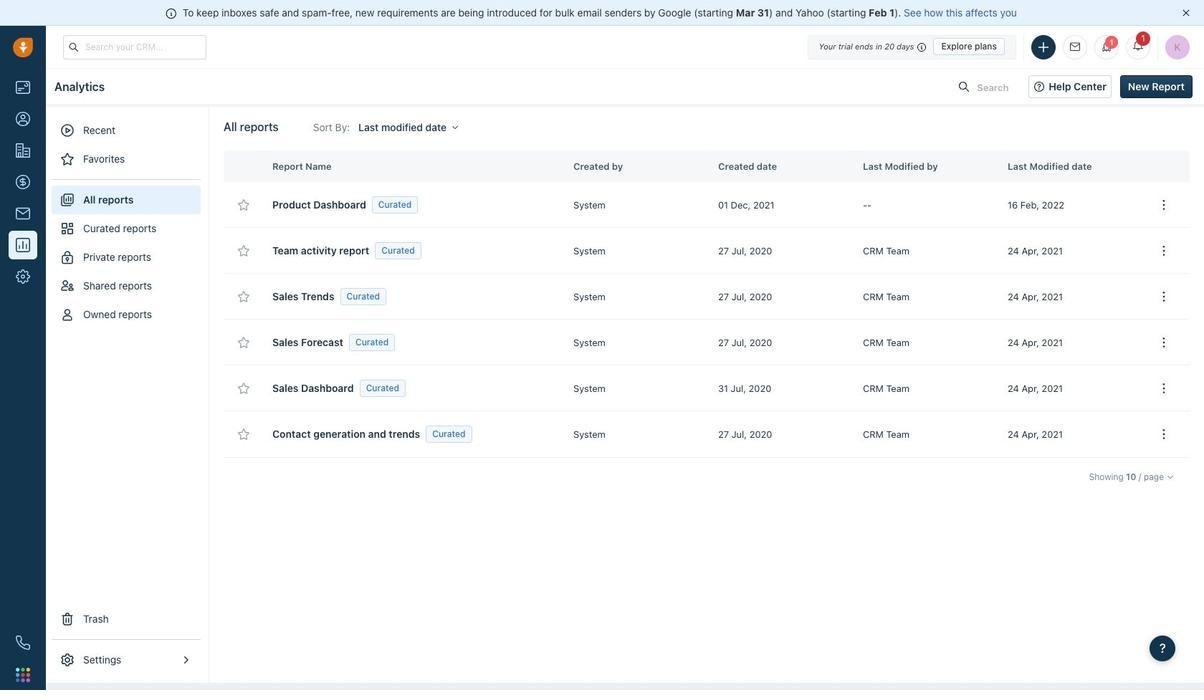 Task type: vqa. For each thing, say whether or not it's contained in the screenshot.
Send Email icon at the right top of page
yes



Task type: describe. For each thing, give the bounding box(es) containing it.
freshworks switcher image
[[16, 668, 30, 682]]

send email image
[[1070, 43, 1080, 52]]

Search your CRM... text field
[[63, 35, 206, 59]]



Task type: locate. For each thing, give the bounding box(es) containing it.
phone element
[[9, 629, 37, 657]]

close image
[[1183, 9, 1190, 16]]

phone image
[[16, 636, 30, 650]]



